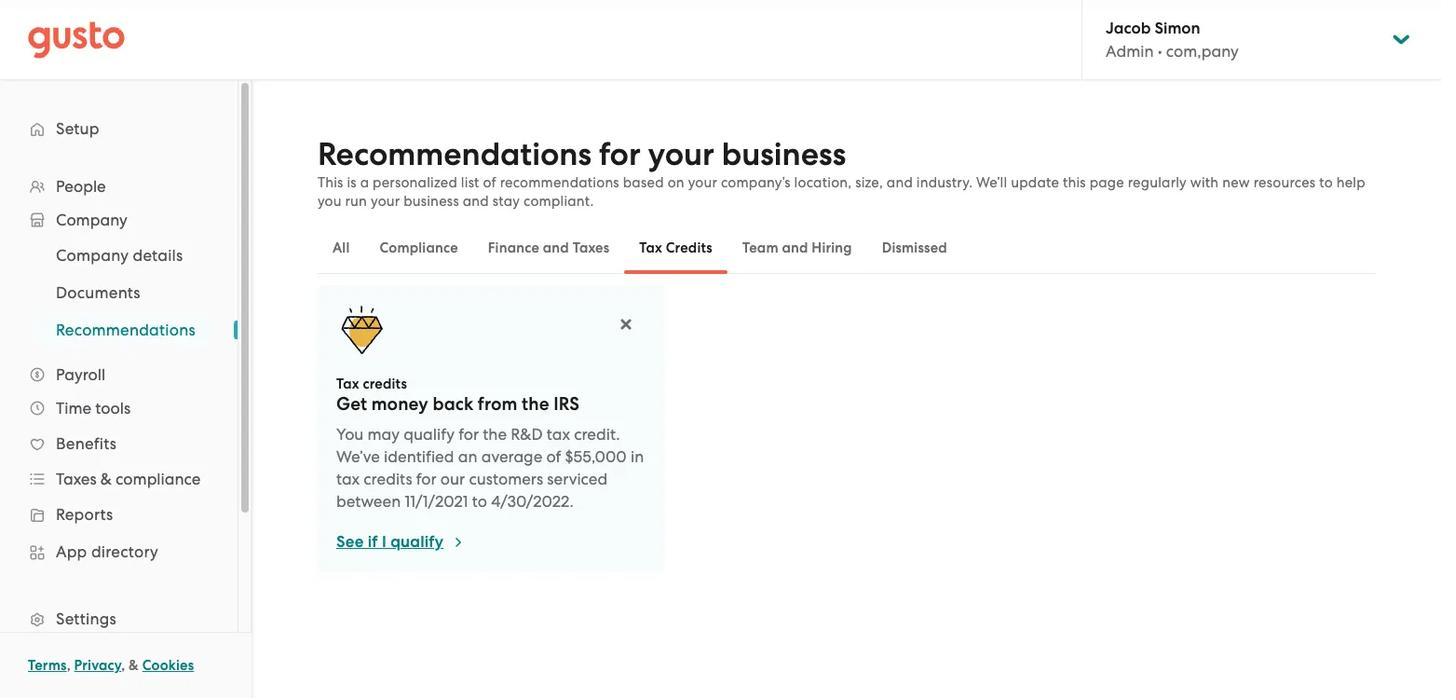 Task type: describe. For each thing, give the bounding box(es) containing it.
compliance
[[380, 240, 458, 256]]

company details
[[56, 246, 183, 265]]

& inside dropdown button
[[100, 470, 112, 488]]

location,
[[795, 174, 852, 191]]

2 vertical spatial your
[[371, 193, 400, 210]]

taxes & compliance
[[56, 470, 201, 488]]

taxes inside dropdown button
[[56, 470, 97, 488]]

cookies
[[142, 657, 194, 674]]

terms , privacy , & cookies
[[28, 657, 194, 674]]

help
[[1337, 174, 1366, 191]]

cookies button
[[142, 654, 194, 677]]

tax credits
[[640, 240, 713, 256]]

and down the 'list'
[[463, 193, 489, 210]]

people button
[[19, 170, 219, 203]]

settings
[[56, 610, 116, 628]]

dismissed
[[882, 240, 948, 256]]

com,pany
[[1167, 42, 1239, 61]]

payroll
[[56, 365, 106, 384]]

compliant.
[[524, 193, 594, 210]]

finance and taxes button
[[473, 226, 625, 270]]

and right finance
[[543, 240, 569, 256]]

home image
[[28, 21, 125, 58]]

0 horizontal spatial business
[[404, 193, 459, 210]]

hiring
[[812, 240, 853, 256]]

is
[[347, 174, 357, 191]]

our
[[441, 470, 465, 488]]

jacob simon admin • com,pany
[[1106, 19, 1239, 61]]

credits
[[666, 240, 713, 256]]

company for company details
[[56, 246, 129, 265]]

benefits
[[56, 434, 117, 453]]

identified
[[384, 447, 454, 466]]

based
[[623, 174, 664, 191]]

•
[[1158, 42, 1163, 61]]

setup link
[[19, 112, 219, 145]]

benefits link
[[19, 427, 219, 460]]

tax credits button
[[625, 226, 728, 270]]

documents link
[[34, 276, 219, 309]]

the inside tax credits get money back from the irs
[[522, 393, 550, 415]]

11/1/2021
[[405, 492, 469, 511]]

between
[[336, 492, 401, 511]]

qualify inside you may qualify for the r&d tax credit. we've identified an average of $55,000 in tax credits for our customers serviced between 11/1/2021 to 4/30/2022.
[[404, 425, 455, 444]]

terms
[[28, 657, 67, 674]]

tax credits get money back from the irs
[[336, 376, 580, 415]]

see if i qualify
[[336, 532, 444, 552]]

list containing people
[[0, 170, 238, 698]]

get
[[336, 393, 367, 415]]

documents
[[56, 283, 141, 302]]

this
[[318, 174, 344, 191]]

taxes inside button
[[573, 240, 610, 256]]

you
[[336, 425, 364, 444]]

1 horizontal spatial &
[[129, 657, 139, 674]]

with
[[1191, 174, 1219, 191]]

recommendations for your business this is a personalized list of recommendations based on your company's location, size, and industry. we'll update this page regularly with new resources to help you run your business and stay compliant.
[[318, 135, 1366, 210]]

recommendations
[[500, 174, 620, 191]]

money
[[372, 393, 429, 415]]

the inside you may qualify for the r&d tax credit. we've identified an average of $55,000 in tax credits for our customers serviced between 11/1/2021 to 4/30/2022.
[[483, 425, 507, 444]]

finance and taxes
[[488, 240, 610, 256]]

for inside "recommendations for your business this is a personalized list of recommendations based on your company's location, size, and industry. we'll update this page regularly with new resources to help you run your business and stay compliant."
[[599, 135, 641, 173]]

details
[[133, 246, 183, 265]]

an
[[458, 447, 478, 466]]

see
[[336, 532, 364, 552]]

recommendations for recommendations
[[56, 321, 196, 339]]

customers
[[469, 470, 543, 488]]

serviced
[[547, 470, 608, 488]]

tax for tax credits get money back from the irs
[[336, 376, 360, 392]]

update
[[1011, 174, 1060, 191]]

if
[[368, 532, 378, 552]]

see if i qualify link
[[336, 531, 466, 554]]

payroll button
[[19, 358, 219, 391]]

privacy
[[74, 657, 121, 674]]

may
[[368, 425, 400, 444]]

company for company
[[56, 211, 127, 229]]

tax for tax credits
[[640, 240, 663, 256]]

taxes & compliance button
[[19, 462, 219, 496]]

0 vertical spatial tax
[[547, 425, 570, 444]]

time tools button
[[19, 391, 219, 425]]

back
[[433, 393, 474, 415]]

resources
[[1254, 174, 1316, 191]]

2 vertical spatial for
[[416, 470, 437, 488]]

settings link
[[19, 602, 219, 636]]

all button
[[318, 226, 365, 270]]

credits inside tax credits get money back from the irs
[[363, 376, 407, 392]]



Task type: locate. For each thing, give the bounding box(es) containing it.
4/30/2022.
[[491, 492, 574, 511]]

0 horizontal spatial for
[[416, 470, 437, 488]]

1 vertical spatial tax
[[336, 376, 360, 392]]

0 horizontal spatial the
[[483, 425, 507, 444]]

company up 'documents'
[[56, 246, 129, 265]]

your right on
[[688, 174, 718, 191]]

list
[[461, 174, 480, 191]]

irs
[[554, 393, 580, 415]]

and right team
[[782, 240, 809, 256]]

company inside company details link
[[56, 246, 129, 265]]

in
[[631, 447, 644, 466]]

1 vertical spatial for
[[459, 425, 479, 444]]

,
[[67, 657, 71, 674], [121, 657, 125, 674]]

finance
[[488, 240, 540, 256]]

run
[[345, 193, 367, 210]]

team and hiring button
[[728, 226, 868, 270]]

credit.
[[574, 425, 620, 444]]

0 vertical spatial your
[[649, 135, 715, 173]]

for down identified
[[416, 470, 437, 488]]

list
[[0, 170, 238, 698], [0, 237, 238, 349]]

on
[[668, 174, 685, 191]]

1 horizontal spatial tax
[[640, 240, 663, 256]]

for up an
[[459, 425, 479, 444]]

2 list from the top
[[0, 237, 238, 349]]

and
[[887, 174, 913, 191], [463, 193, 489, 210], [543, 240, 569, 256], [782, 240, 809, 256]]

& down benefits link
[[100, 470, 112, 488]]

1 horizontal spatial the
[[522, 393, 550, 415]]

tools
[[95, 399, 131, 418]]

credits up money
[[363, 376, 407, 392]]

0 horizontal spatial recommendations
[[56, 321, 196, 339]]

the
[[522, 393, 550, 415], [483, 425, 507, 444]]

1 horizontal spatial ,
[[121, 657, 125, 674]]

i
[[382, 532, 387, 552]]

1 vertical spatial recommendations
[[56, 321, 196, 339]]

you
[[318, 193, 342, 210]]

to inside "recommendations for your business this is a personalized list of recommendations based on your company's location, size, and industry. we'll update this page regularly with new resources to help you run your business and stay compliant."
[[1320, 174, 1334, 191]]

from
[[478, 393, 518, 415]]

the up the average
[[483, 425, 507, 444]]

taxes up reports on the bottom left of the page
[[56, 470, 97, 488]]

recommendations inside "recommendations for your business this is a personalized list of recommendations based on your company's location, size, and industry. we'll update this page regularly with new resources to help you run your business and stay compliant."
[[318, 135, 592, 173]]

personalized
[[373, 174, 458, 191]]

compliance
[[116, 470, 201, 488]]

company's
[[721, 174, 791, 191]]

for up based
[[599, 135, 641, 173]]

0 horizontal spatial of
[[483, 174, 497, 191]]

size,
[[856, 174, 884, 191]]

1 vertical spatial tax
[[336, 470, 360, 488]]

1 vertical spatial business
[[404, 193, 459, 210]]

stay
[[493, 193, 520, 210]]

1 vertical spatial credits
[[364, 470, 413, 488]]

your right run
[[371, 193, 400, 210]]

, left the privacy link
[[67, 657, 71, 674]]

recommendations down documents link
[[56, 321, 196, 339]]

of right the 'list'
[[483, 174, 497, 191]]

0 horizontal spatial ,
[[67, 657, 71, 674]]

qualify right i
[[391, 532, 444, 552]]

1 vertical spatial taxes
[[56, 470, 97, 488]]

of inside "recommendations for your business this is a personalized list of recommendations based on your company's location, size, and industry. we'll update this page regularly with new resources to help you run your business and stay compliant."
[[483, 174, 497, 191]]

1 vertical spatial of
[[547, 447, 561, 466]]

0 vertical spatial qualify
[[404, 425, 455, 444]]

1 vertical spatial qualify
[[391, 532, 444, 552]]

tax
[[640, 240, 663, 256], [336, 376, 360, 392]]

company
[[56, 211, 127, 229], [56, 246, 129, 265]]

all
[[333, 240, 350, 256]]

taxes down 'compliant.'
[[573, 240, 610, 256]]

1 company from the top
[[56, 211, 127, 229]]

0 vertical spatial recommendations
[[318, 135, 592, 173]]

company down people at the top left of the page
[[56, 211, 127, 229]]

0 vertical spatial credits
[[363, 376, 407, 392]]

app directory
[[56, 542, 158, 561]]

average
[[482, 447, 543, 466]]

we'll
[[977, 174, 1008, 191]]

time tools
[[56, 399, 131, 418]]

1 , from the left
[[67, 657, 71, 674]]

r&d
[[511, 425, 543, 444]]

recommendations inside 'recommendations' link
[[56, 321, 196, 339]]

0 horizontal spatial tax
[[336, 376, 360, 392]]

1 vertical spatial your
[[688, 174, 718, 191]]

credits up between
[[364, 470, 413, 488]]

1 horizontal spatial business
[[722, 135, 847, 173]]

0 horizontal spatial tax
[[336, 470, 360, 488]]

tax down irs
[[547, 425, 570, 444]]

the left irs
[[522, 393, 550, 415]]

to left help
[[1320, 174, 1334, 191]]

app directory link
[[19, 535, 219, 569]]

company button
[[19, 203, 219, 237]]

setup
[[56, 119, 99, 138]]

0 horizontal spatial to
[[472, 492, 488, 511]]

and right size,
[[887, 174, 913, 191]]

0 vertical spatial &
[[100, 470, 112, 488]]

gusto navigation element
[[0, 80, 238, 698]]

1 horizontal spatial tax
[[547, 425, 570, 444]]

2 horizontal spatial for
[[599, 135, 641, 173]]

regularly
[[1129, 174, 1187, 191]]

1 horizontal spatial to
[[1320, 174, 1334, 191]]

simon
[[1155, 19, 1201, 38]]

1 vertical spatial the
[[483, 425, 507, 444]]

of
[[483, 174, 497, 191], [547, 447, 561, 466]]

list containing company details
[[0, 237, 238, 349]]

to
[[1320, 174, 1334, 191], [472, 492, 488, 511]]

1 vertical spatial company
[[56, 246, 129, 265]]

to inside you may qualify for the r&d tax credit. we've identified an average of $55,000 in tax credits for our customers serviced between 11/1/2021 to 4/30/2022.
[[472, 492, 488, 511]]

of inside you may qualify for the r&d tax credit. we've identified an average of $55,000 in tax credits for our customers serviced between 11/1/2021 to 4/30/2022.
[[547, 447, 561, 466]]

your up on
[[649, 135, 715, 173]]

2 company from the top
[[56, 246, 129, 265]]

time
[[56, 399, 91, 418]]

we've
[[336, 447, 380, 466]]

0 vertical spatial taxes
[[573, 240, 610, 256]]

team and hiring
[[743, 240, 853, 256]]

of up serviced
[[547, 447, 561, 466]]

2 , from the left
[[121, 657, 125, 674]]

people
[[56, 177, 106, 196]]

& left cookies
[[129, 657, 139, 674]]

1 vertical spatial &
[[129, 657, 139, 674]]

0 horizontal spatial &
[[100, 470, 112, 488]]

industry.
[[917, 174, 973, 191]]

for
[[599, 135, 641, 173], [459, 425, 479, 444], [416, 470, 437, 488]]

tax inside button
[[640, 240, 663, 256]]

company details link
[[34, 239, 219, 272]]

1 horizontal spatial taxes
[[573, 240, 610, 256]]

business down "personalized" on the left top
[[404, 193, 459, 210]]

tax
[[547, 425, 570, 444], [336, 470, 360, 488]]

company inside company dropdown button
[[56, 211, 127, 229]]

you may qualify for the r&d tax credit. we've identified an average of $55,000 in tax credits for our customers serviced between 11/1/2021 to 4/30/2022.
[[336, 425, 644, 511]]

0 vertical spatial the
[[522, 393, 550, 415]]

$55,000
[[565, 447, 627, 466]]

1 horizontal spatial recommendations
[[318, 135, 592, 173]]

business up company's
[[722, 135, 847, 173]]

0 vertical spatial tax
[[640, 240, 663, 256]]

app
[[56, 542, 87, 561]]

a
[[360, 174, 369, 191]]

taxes
[[573, 240, 610, 256], [56, 470, 97, 488]]

tax inside tax credits get money back from the irs
[[336, 376, 360, 392]]

0 vertical spatial company
[[56, 211, 127, 229]]

recommendations for recommendations for your business this is a personalized list of recommendations based on your company's location, size, and industry. we'll update this page regularly with new resources to help you run your business and stay compliant.
[[318, 135, 592, 173]]

1 horizontal spatial of
[[547, 447, 561, 466]]

0 vertical spatial business
[[722, 135, 847, 173]]

recommendations up the 'list'
[[318, 135, 592, 173]]

to down customers
[[472, 492, 488, 511]]

0 vertical spatial of
[[483, 174, 497, 191]]

directory
[[91, 542, 158, 561]]

terms link
[[28, 657, 67, 674]]

recommendations
[[318, 135, 592, 173], [56, 321, 196, 339]]

new
[[1223, 174, 1251, 191]]

0 horizontal spatial taxes
[[56, 470, 97, 488]]

0 vertical spatial to
[[1320, 174, 1334, 191]]

1 list from the top
[[0, 170, 238, 698]]

tax up get
[[336, 376, 360, 392]]

recommendation categories for your business tab list
[[318, 222, 1377, 274]]

, left cookies button
[[121, 657, 125, 674]]

credits
[[363, 376, 407, 392], [364, 470, 413, 488]]

tax left credits
[[640, 240, 663, 256]]

1 vertical spatial to
[[472, 492, 488, 511]]

credits inside you may qualify for the r&d tax credit. we've identified an average of $55,000 in tax credits for our customers serviced between 11/1/2021 to 4/30/2022.
[[364, 470, 413, 488]]

tax down we've
[[336, 470, 360, 488]]

qualify up identified
[[404, 425, 455, 444]]

reports link
[[19, 498, 219, 531]]

reports
[[56, 505, 113, 524]]

1 horizontal spatial for
[[459, 425, 479, 444]]

qualify
[[404, 425, 455, 444], [391, 532, 444, 552]]

0 vertical spatial for
[[599, 135, 641, 173]]

team
[[743, 240, 779, 256]]

privacy link
[[74, 657, 121, 674]]

this
[[1063, 174, 1087, 191]]

&
[[100, 470, 112, 488], [129, 657, 139, 674]]



Task type: vqa. For each thing, say whether or not it's contained in the screenshot.
as to the top
no



